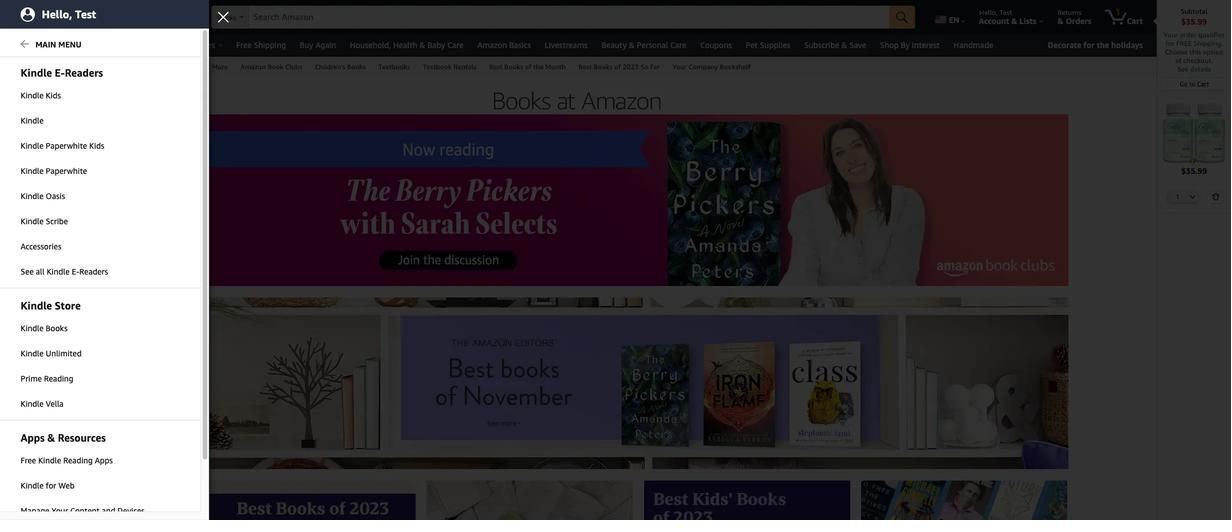 Task type: describe. For each thing, give the bounding box(es) containing it.
club
[[34, 324, 48, 332]]

of for best books of 2023 so far
[[615, 62, 621, 71]]

popular in books
[[10, 117, 72, 125]]

to inside delivering to los angeles 90005 update location
[[126, 8, 132, 17]]

Search Amazon text field
[[249, 6, 890, 28]]

free kindle reading apps link
[[0, 449, 200, 473]]

and inside hispanic and latino stories books in spanish back to school books children's books
[[44, 140, 56, 148]]

books down school
[[48, 171, 67, 179]]

now reading. bright young women with sarah selects. join the discussion. image
[[210, 115, 1069, 286]]

company inside "navigation" navigation
[[689, 62, 718, 71]]

e-
[[55, 66, 65, 79]]

1 horizontal spatial your company bookshelf link
[[666, 57, 757, 75]]

review
[[61, 293, 83, 301]]

your company bookshelf
[[673, 62, 751, 71]]

en
[[949, 15, 960, 25]]

buy
[[300, 40, 313, 50]]

books down 'amazon books on facebook' link
[[46, 324, 68, 333]]

of down oasis
[[53, 202, 58, 210]]

holiday deals
[[51, 40, 100, 50]]

dropdown image
[[1191, 195, 1196, 199]]

test inside 'link'
[[75, 8, 96, 20]]

coq10 600mg softgels | high absorption coq10 ubiquinol supplement | reduced form enhanced with vitamin e &amp; omega 3 6 9 | antioxidant powerhouse good for health | 120 softgels image
[[1163, 103, 1226, 165]]

free for free shipping
[[236, 40, 252, 50]]

2 vertical spatial prime
[[22, 499, 44, 509]]

kindle for web link
[[0, 474, 200, 498]]

books down the beauty
[[594, 62, 613, 71]]

for inside the your order qualifies for free shipping. choose this option at checkout. see details
[[1166, 39, 1175, 48]]

1 vertical spatial kids
[[89, 141, 104, 151]]

kindle oasis
[[21, 191, 65, 201]]

celebrity
[[16, 212, 43, 220]]

by
[[37, 222, 44, 230]]

see details link
[[1163, 65, 1226, 73]]

0 horizontal spatial textbooks
[[10, 372, 47, 381]]

0 horizontal spatial textbook rentals link
[[16, 395, 69, 403]]

hispanic and latino stories link
[[16, 140, 100, 148]]

1 horizontal spatial best books of 2023 so far link
[[572, 57, 666, 75]]

readers
[[65, 66, 103, 79]]

kindle etextbooks link
[[16, 406, 72, 414]]

far inside "navigation" navigation
[[650, 62, 660, 71]]

delivering
[[92, 8, 124, 17]]

audible
[[16, 435, 39, 443]]

all button
[[9, 34, 42, 57]]

e-
[[72, 267, 79, 277]]

kindle books link
[[0, 317, 200, 341]]

books down spanish
[[64, 160, 83, 168]]

unlimited
[[46, 349, 82, 359]]

accessories
[[21, 242, 61, 251]]

delete image
[[1212, 193, 1220, 200]]

web
[[58, 481, 75, 491]]

coupons link
[[694, 37, 739, 53]]

personal
[[637, 40, 668, 50]]

choose
[[1165, 48, 1188, 56]]

0 vertical spatial best books of the month link
[[483, 57, 572, 75]]

Books search field
[[211, 6, 915, 30]]

in down read with pride link
[[30, 270, 37, 279]]

kindle paperwhite kids link
[[0, 134, 200, 158]]

free for free kindle reading apps
[[21, 456, 36, 466]]

amazon book review blog link
[[16, 293, 99, 301]]

subtotal $35.99
[[1181, 7, 1208, 26]]

reading down the start a new series your company bookshelf
[[44, 374, 73, 384]]

lists
[[1020, 16, 1037, 26]]

books up back
[[16, 150, 35, 158]]

for for kindle for web
[[46, 481, 56, 491]]

buy again link
[[293, 37, 343, 53]]

decorate for the holidays
[[1048, 40, 1143, 50]]

main menu
[[36, 40, 82, 49]]

checkout.
[[1184, 56, 1214, 65]]

paperwhite for kindle paperwhite
[[46, 166, 87, 176]]

& left baby
[[420, 40, 426, 50]]

best for best books of 2023 so far
[[579, 62, 592, 71]]

kindle inside "link"
[[21, 349, 44, 359]]

coupons
[[700, 40, 732, 50]]

stories
[[78, 140, 100, 148]]

household, health & baby care
[[350, 40, 464, 50]]

amazon basics link
[[471, 37, 538, 53]]

0 horizontal spatial your company bookshelf link
[[16, 355, 93, 363]]

prime reading link
[[0, 367, 200, 391]]

of for best books of the month best books of 2023 so far celebrity picks books by black writers
[[53, 191, 58, 199]]

accessories link
[[0, 235, 200, 259]]

interest
[[912, 40, 940, 50]]

book inside "navigation" navigation
[[268, 62, 284, 71]]

kindle vella
[[21, 399, 64, 409]]

kindle paperwhite
[[21, 166, 87, 176]]

hello, inside 'link'
[[42, 8, 72, 20]]

with
[[34, 243, 47, 251]]

book club picks
[[16, 324, 66, 332]]

kindle scribe link
[[0, 210, 200, 234]]

household, health & baby care link
[[343, 37, 471, 53]]

0 vertical spatial kids
[[46, 91, 61, 100]]

shipping.
[[1194, 39, 1223, 48]]

kindle link
[[0, 109, 200, 133]]

textbooks link
[[372, 57, 417, 75]]

vella
[[46, 399, 64, 409]]

0 horizontal spatial read
[[16, 243, 32, 251]]

in inside hispanic and latino stories books in spanish back to school books children's books
[[37, 150, 42, 158]]

to inside 100 books to read in a lifetime amazon book review blog amazon books on facebook
[[50, 283, 56, 291]]

1 vertical spatial best books of the month link
[[16, 191, 91, 199]]

your down beauty & personal care link
[[673, 62, 687, 71]]

livestreams
[[545, 40, 588, 50]]

best books of the month best books of 2023 so far celebrity picks books by black writers
[[16, 191, 98, 230]]

baby
[[428, 40, 446, 50]]

manage your content and devices link
[[0, 500, 200, 521]]

apps & resources
[[21, 432, 106, 445]]

books down kindle oasis
[[32, 202, 51, 210]]

all
[[26, 40, 37, 50]]

1 vertical spatial see
[[21, 267, 34, 277]]

0 vertical spatial prime reading
[[21, 374, 73, 384]]

pet supplies
[[746, 40, 791, 50]]

delivering to los angeles 90005 update location
[[92, 8, 193, 26]]

1 vertical spatial picks
[[50, 324, 66, 332]]

start a new series link
[[16, 345, 73, 353]]

best for best sellers & more
[[167, 62, 181, 71]]

best for best books of the month
[[489, 62, 503, 71]]

reading down resources
[[63, 456, 93, 466]]

your inside the start a new series your company bookshelf
[[16, 355, 30, 363]]

books up celebrity picks link
[[32, 191, 51, 199]]

pride
[[49, 243, 65, 251]]

shipping
[[254, 40, 286, 50]]

holidays
[[1112, 40, 1143, 50]]

your order qualifies for free shipping. choose this option at checkout. see details
[[1164, 30, 1225, 73]]

readers
[[79, 267, 108, 277]]

far inside best books of the month best books of 2023 so far celebrity picks books by black writers
[[88, 202, 98, 210]]

1 vertical spatial more
[[10, 270, 28, 279]]

the for best books of the month best books of 2023 so far celebrity picks books by black writers
[[60, 191, 70, 199]]

see inside the your order qualifies for free shipping. choose this option at checkout. see details
[[1178, 65, 1189, 73]]

audible audiobooks kindle ebooks kindle deals
[[16, 435, 76, 464]]

en link
[[929, 3, 971, 32]]

1 vertical spatial $35.99
[[1182, 166, 1208, 176]]

account
[[979, 16, 1010, 26]]

for for decorate for the holidays
[[1084, 40, 1095, 50]]

1 horizontal spatial 1
[[1176, 193, 1180, 200]]

kindle deals link
[[16, 456, 55, 464]]

so inside "navigation" navigation
[[641, 62, 649, 71]]

books inside search field
[[218, 13, 236, 22]]

ebooks
[[37, 446, 60, 454]]

2 vertical spatial book
[[16, 324, 32, 332]]

books down celebrity
[[16, 222, 35, 230]]

navigation navigation
[[0, 0, 1232, 521]]

kindle for kindle store
[[21, 300, 52, 312]]

writers
[[65, 222, 87, 230]]

hispanic
[[16, 140, 42, 148]]

read with pride link
[[16, 243, 65, 251]]

kindle paperwhite link
[[0, 159, 200, 183]]

textbook for textbook rentals kindle etextbooks
[[16, 395, 44, 403]]

devices
[[117, 506, 145, 516]]

test inside "navigation" navigation
[[1000, 8, 1013, 17]]

books%20at%20amazon image
[[338, 84, 819, 115]]

shop
[[880, 40, 899, 50]]

books by black writers link
[[16, 222, 87, 230]]

0 vertical spatial cart
[[1127, 16, 1143, 26]]

best books of november image
[[210, 298, 1069, 470]]

books inside "link"
[[347, 62, 366, 71]]

holiday deals link
[[44, 37, 107, 53]]

content
[[70, 506, 100, 516]]



Task type: vqa. For each thing, say whether or not it's contained in the screenshot.
Winter
no



Task type: locate. For each thing, give the bounding box(es) containing it.
1 paperwhite from the top
[[46, 141, 87, 151]]

1 horizontal spatial free
[[236, 40, 252, 50]]

0 vertical spatial 2023
[[623, 62, 639, 71]]

more
[[212, 62, 228, 71], [10, 270, 28, 279]]

0 vertical spatial month
[[546, 62, 566, 71]]

1 horizontal spatial hello,
[[980, 8, 998, 17]]

1 care from the left
[[448, 40, 464, 50]]

your down the start
[[16, 355, 30, 363]]

los
[[134, 8, 145, 17]]

rentals up etextbooks
[[45, 395, 69, 403]]

free inside "navigation" navigation
[[236, 40, 252, 50]]

1 horizontal spatial book
[[43, 293, 59, 301]]

2023 inside "navigation" navigation
[[623, 62, 639, 71]]

reading down web
[[46, 499, 75, 509]]

1 horizontal spatial care
[[670, 40, 687, 50]]

rentals down the amazon basics link
[[454, 62, 477, 71]]

0 horizontal spatial kids
[[46, 91, 61, 100]]

0 vertical spatial bookshelf
[[720, 62, 751, 71]]

checkbox image
[[10, 499, 19, 508]]

textbook rentals kindle etextbooks
[[16, 395, 72, 414]]

$35.99 down subtotal
[[1182, 17, 1208, 26]]

amazon book clubs
[[241, 62, 302, 71]]

best books of the month link
[[483, 57, 572, 75], [16, 191, 91, 199]]

0 vertical spatial textbooks
[[379, 62, 410, 71]]

amazon
[[478, 40, 507, 50], [241, 62, 266, 71], [16, 293, 41, 301], [16, 304, 41, 312]]

in inside 100 books to read in a lifetime amazon book review blog amazon books on facebook
[[76, 283, 82, 291]]

facebook
[[74, 304, 104, 312]]

in
[[40, 117, 47, 125], [37, 150, 42, 158], [30, 270, 37, 279], [76, 283, 82, 291]]

2 care from the left
[[670, 40, 687, 50]]

paperwhite
[[46, 141, 87, 151], [46, 166, 87, 176]]

hello,
[[42, 8, 72, 20], [980, 8, 998, 17]]

0 horizontal spatial best books of 2023 so far link
[[16, 202, 98, 210]]

account & lists
[[979, 16, 1037, 26]]

reading up prime reading eligible link
[[35, 483, 65, 493]]

of for best books of the month
[[525, 62, 532, 71]]

prime right checkbox "icon"
[[22, 499, 44, 509]]

0 vertical spatial 1
[[1116, 6, 1121, 18]]

bookshelf inside the start a new series your company bookshelf
[[63, 355, 93, 363]]

read left with
[[16, 243, 32, 251]]

best books of 2023 so far
[[579, 62, 660, 71]]

apps
[[21, 432, 45, 445]]

beauty & personal care link
[[595, 37, 694, 53]]

your inside the your order qualifies for free shipping. choose this option at checkout. see details
[[1164, 30, 1178, 39]]

1 vertical spatial company
[[32, 355, 61, 363]]

deals up search
[[80, 40, 100, 50]]

so down beauty & personal care link
[[641, 62, 649, 71]]

0 horizontal spatial test
[[75, 8, 96, 20]]

care
[[448, 40, 464, 50], [670, 40, 687, 50]]

cart inside the go to cart link
[[1198, 80, 1210, 88]]

1 vertical spatial read
[[58, 283, 75, 291]]

in right the popular in the left of the page
[[40, 117, 47, 125]]

main
[[36, 40, 56, 49]]

0 vertical spatial more
[[212, 62, 228, 71]]

start a new series your company bookshelf
[[16, 345, 93, 363]]

kindle inside the textbook rentals kindle etextbooks
[[16, 406, 35, 414]]

0 horizontal spatial best books of the month link
[[16, 191, 91, 199]]

in up review
[[76, 283, 82, 291]]

textbook inside "navigation" navigation
[[423, 62, 452, 71]]

to up amazon book review blog link
[[50, 283, 56, 291]]

month right oasis
[[72, 191, 91, 199]]

1 vertical spatial prime
[[10, 483, 33, 493]]

1 horizontal spatial a
[[84, 283, 88, 291]]

children's down back
[[16, 171, 46, 179]]

& up ebooks
[[47, 432, 55, 445]]

best books of the month link down kindle paperwhite
[[16, 191, 91, 199]]

see up go
[[1178, 65, 1189, 73]]

0 horizontal spatial month
[[72, 191, 91, 199]]

0 vertical spatial and
[[44, 140, 56, 148]]

manage your content and devices
[[21, 506, 145, 516]]

0 horizontal spatial and
[[44, 140, 56, 148]]

free left shipping
[[236, 40, 252, 50]]

to down "books in spanish" link
[[33, 160, 39, 168]]

all
[[36, 267, 45, 277]]

None submit
[[890, 6, 915, 29]]

$35.99 inside 'subtotal $35.99'
[[1182, 17, 1208, 26]]

& right the beauty
[[629, 40, 635, 50]]

amazon books on facebook link
[[16, 304, 104, 312]]

1 horizontal spatial cart
[[1198, 80, 1210, 88]]

hello, up main menu
[[42, 8, 72, 20]]

& inside returns & orders
[[1058, 16, 1064, 26]]

the down livestreams link
[[533, 62, 544, 71]]

best
[[167, 62, 181, 71], [489, 62, 503, 71], [579, 62, 592, 71], [16, 191, 30, 199], [16, 202, 30, 210]]

0 horizontal spatial textbook
[[16, 395, 44, 403]]

more in books
[[10, 270, 62, 279]]

read inside 100 books to read in a lifetime amazon book review blog amazon books on facebook
[[58, 283, 75, 291]]

textbook down baby
[[423, 62, 452, 71]]

book club picks link
[[16, 324, 66, 332]]

1 horizontal spatial see
[[1178, 65, 1189, 73]]

hello, test inside 'link'
[[42, 8, 96, 20]]

1 vertical spatial and
[[102, 506, 115, 516]]

1 vertical spatial deals
[[37, 456, 55, 464]]

1 horizontal spatial 2023
[[623, 62, 639, 71]]

of down kindle paperwhite
[[53, 191, 58, 199]]

the inside decorate for the holidays "link"
[[1097, 40, 1110, 50]]

textbooks down health
[[379, 62, 410, 71]]

& right 'sellers'
[[205, 62, 210, 71]]

0 vertical spatial read
[[16, 243, 32, 251]]

your company bookshelf link down coupons "link" at the top of the page
[[666, 57, 757, 75]]

more right 'sellers'
[[212, 62, 228, 71]]

kindle up club
[[21, 300, 52, 312]]

kindle for kindle e-readers
[[21, 66, 52, 79]]

hello, test up the menu
[[42, 8, 96, 20]]

0 horizontal spatial care
[[448, 40, 464, 50]]

0 horizontal spatial deals
[[37, 456, 55, 464]]

by
[[901, 40, 910, 50]]

books down basics
[[505, 62, 523, 71]]

clubs
[[285, 62, 302, 71]]

0 horizontal spatial cart
[[1127, 16, 1143, 26]]

1 vertical spatial children's
[[16, 171, 46, 179]]

1 horizontal spatial hello, test
[[980, 8, 1013, 17]]

and inside manage your content and devices link
[[102, 506, 115, 516]]

100 books to read in a lifetime link
[[16, 283, 113, 291]]

and up spanish
[[44, 140, 56, 148]]

0 horizontal spatial company
[[32, 355, 61, 363]]

hello, inside "navigation" navigation
[[980, 8, 998, 17]]

month inside "navigation" navigation
[[546, 62, 566, 71]]

0 vertical spatial book
[[268, 62, 284, 71]]

1 horizontal spatial so
[[641, 62, 649, 71]]

2 vertical spatial the
[[60, 191, 70, 199]]

subscribe & save
[[805, 40, 867, 50]]

1 horizontal spatial best books of the month link
[[483, 57, 572, 75]]

cart up holidays
[[1127, 16, 1143, 26]]

books up 100 books to read in a lifetime link
[[39, 270, 62, 279]]

books down amazon book review blog link
[[43, 304, 62, 312]]

kindle oasis link
[[0, 184, 200, 209]]

prime reading up the manage at the left bottom of page
[[10, 483, 65, 493]]

0 vertical spatial paperwhite
[[46, 141, 87, 151]]

see all kindle e-readers
[[21, 267, 108, 277]]

the down kindle paperwhite
[[60, 191, 70, 199]]

kindle for web
[[21, 481, 75, 491]]

far down the kindle paperwhite link
[[88, 202, 98, 210]]

1 horizontal spatial test
[[1000, 8, 1013, 17]]

cart down details
[[1198, 80, 1210, 88]]

0 vertical spatial rentals
[[454, 62, 477, 71]]

pet
[[746, 40, 758, 50]]

1 vertical spatial 1
[[1176, 193, 1180, 200]]

read up review
[[58, 283, 75, 291]]

option
[[1203, 48, 1224, 56]]

picks inside best books of the month best books of 2023 so far celebrity picks books by black writers
[[45, 212, 61, 220]]

and
[[44, 140, 56, 148], [102, 506, 115, 516]]

for right decorate
[[1084, 40, 1095, 50]]

1 up holidays
[[1116, 6, 1121, 18]]

kids down kindle link
[[89, 141, 104, 151]]

1 horizontal spatial children's
[[315, 62, 345, 71]]

1 vertical spatial textbook
[[16, 395, 44, 403]]

book up 'amazon books on facebook' link
[[43, 293, 59, 301]]

bookshelf down pet at top
[[720, 62, 751, 71]]

a up blog
[[84, 283, 88, 291]]

2 horizontal spatial book
[[268, 62, 284, 71]]

of down the beauty
[[615, 62, 621, 71]]

books down household,
[[347, 62, 366, 71]]

books up hispanic and latino stories link
[[49, 117, 72, 125]]

your company bookshelf link down series
[[16, 355, 93, 363]]

audible audiobooks link
[[16, 435, 76, 443]]

1 kindle from the top
[[21, 66, 52, 79]]

kindle ebooks link
[[16, 446, 60, 454]]

0 vertical spatial see
[[1178, 65, 1189, 73]]

0 vertical spatial prime
[[21, 374, 42, 384]]

$35.99 up dropdown image
[[1182, 166, 1208, 176]]

supplies
[[760, 40, 791, 50]]

the
[[1097, 40, 1110, 50], [533, 62, 544, 71], [60, 191, 70, 199]]

your left order on the top
[[1164, 30, 1178, 39]]

1 vertical spatial children's books link
[[16, 171, 67, 179]]

handmade link
[[947, 37, 1001, 53]]

popular
[[10, 117, 38, 125]]

2023 inside best books of the month best books of 2023 so far celebrity picks books by black writers
[[60, 202, 76, 210]]

to inside hispanic and latino stories books in spanish back to school books children's books
[[33, 160, 39, 168]]

the left holidays
[[1097, 40, 1110, 50]]

kindle paperwhite kids
[[21, 141, 104, 151]]

month for best books of the month
[[546, 62, 566, 71]]

1 horizontal spatial children's books link
[[309, 57, 372, 75]]

& for account & lists
[[1012, 16, 1018, 26]]

1 vertical spatial rentals
[[45, 395, 69, 403]]

back to school books link
[[16, 160, 83, 168]]

children's inside hispanic and latino stories books in spanish back to school books children's books
[[16, 171, 46, 179]]

& for subscribe & save
[[842, 40, 848, 50]]

hispanic and latino stories books in spanish back to school books children's books
[[16, 140, 100, 179]]

1 horizontal spatial kids
[[89, 141, 104, 151]]

again
[[316, 40, 336, 50]]

bookshelf down series
[[63, 355, 93, 363]]

1 horizontal spatial and
[[102, 506, 115, 516]]

book left clubs
[[268, 62, 284, 71]]

0 vertical spatial free
[[236, 40, 252, 50]]

see left all
[[21, 267, 34, 277]]

1 vertical spatial textbooks
[[10, 372, 47, 381]]

1 vertical spatial prime reading
[[10, 483, 65, 493]]

none submit inside books search field
[[890, 6, 915, 29]]

free
[[236, 40, 252, 50], [21, 456, 36, 466]]

basics
[[509, 40, 531, 50]]

$35.99
[[1182, 17, 1208, 26], [1182, 166, 1208, 176]]

2 kindle from the top
[[21, 300, 52, 312]]

1 vertical spatial far
[[88, 202, 98, 210]]

books link
[[9, 57, 41, 75]]

1 horizontal spatial the
[[533, 62, 544, 71]]

books down all button
[[15, 62, 34, 71]]

beauty & personal care
[[602, 40, 687, 50]]

book left club
[[16, 324, 32, 332]]

& left lists
[[1012, 16, 1018, 26]]

hello, right en at the right
[[980, 8, 998, 17]]

1 vertical spatial so
[[78, 202, 86, 210]]

more up the 100
[[10, 270, 28, 279]]

details
[[1191, 65, 1211, 73]]

oasis
[[46, 191, 65, 201]]

so inside best books of the month best books of 2023 so far celebrity picks books by black writers
[[78, 202, 86, 210]]

so up writers
[[78, 202, 86, 210]]

to inside the go to cart link
[[1190, 80, 1196, 88]]

1 horizontal spatial month
[[546, 62, 566, 71]]

0 horizontal spatial rentals
[[45, 395, 69, 403]]

0 vertical spatial picks
[[45, 212, 61, 220]]

textbook inside the textbook rentals kindle etextbooks
[[16, 395, 44, 403]]

rentals inside the textbook rentals kindle etextbooks
[[45, 395, 69, 403]]

kindle kids
[[21, 91, 61, 100]]

deals down ebooks
[[37, 456, 55, 464]]

shop by interest
[[880, 40, 940, 50]]

1 left dropdown image
[[1176, 193, 1180, 200]]

best books of 2023 image
[[210, 481, 416, 521]]

1 vertical spatial free
[[21, 456, 36, 466]]

go to cart
[[1180, 80, 1210, 88]]

1 horizontal spatial far
[[650, 62, 660, 71]]

deals inside "navigation" navigation
[[80, 40, 100, 50]]

100 books to read in a lifetime amazon book review blog amazon books on facebook
[[16, 283, 113, 312]]

pet supplies link
[[739, 37, 798, 53]]

0 vertical spatial textbook
[[423, 62, 452, 71]]

books down more in books
[[29, 283, 49, 291]]

advanced search
[[47, 62, 100, 71]]

far
[[650, 62, 660, 71], [88, 202, 98, 210]]

test left lists
[[1000, 8, 1013, 17]]

picks up the black in the top left of the page
[[45, 212, 61, 220]]

& for returns & orders
[[1058, 16, 1064, 26]]

returns
[[1058, 8, 1082, 17]]

company down new
[[32, 355, 61, 363]]

decorate
[[1048, 40, 1082, 50]]

month inside best books of the month best books of 2023 so far celebrity picks books by black writers
[[72, 191, 91, 199]]

for inside "link"
[[1084, 40, 1095, 50]]

1 vertical spatial best books of 2023 so far link
[[16, 202, 98, 210]]

and left devices
[[102, 506, 115, 516]]

kindle up kindle kids
[[21, 66, 52, 79]]

hello, test inside "navigation" navigation
[[980, 8, 1013, 17]]

livestreams link
[[538, 37, 595, 53]]

company inside the start a new series your company bookshelf
[[32, 355, 61, 363]]

main menu link
[[0, 33, 200, 57]]

for left web
[[46, 481, 56, 491]]

a inside 100 books to read in a lifetime amazon book review blog amazon books on facebook
[[84, 283, 88, 291]]

textbook up kindle etextbooks link at left bottom
[[16, 395, 44, 403]]

a inside the start a new series your company bookshelf
[[32, 345, 36, 353]]

children's books link down the again
[[309, 57, 372, 75]]

2 horizontal spatial the
[[1097, 40, 1110, 50]]

best books in top categories image
[[862, 481, 1068, 521]]

books in spanish link
[[16, 150, 69, 158]]

update
[[92, 16, 120, 26]]

2023
[[623, 62, 639, 71], [60, 202, 76, 210]]

1 horizontal spatial company
[[689, 62, 718, 71]]

of down basics
[[525, 62, 532, 71]]

0 vertical spatial a
[[84, 283, 88, 291]]

returns & orders
[[1058, 8, 1092, 26]]

0 horizontal spatial more
[[10, 270, 28, 279]]

0 horizontal spatial far
[[88, 202, 98, 210]]

& for apps & resources
[[47, 432, 55, 445]]

1 horizontal spatial textbooks
[[379, 62, 410, 71]]

children's books link down the back to school books link
[[16, 171, 67, 179]]

0 vertical spatial $35.99
[[1182, 17, 1208, 26]]

test
[[75, 8, 96, 20], [1000, 8, 1013, 17]]

1 vertical spatial book
[[43, 293, 59, 301]]

& left "orders"
[[1058, 16, 1064, 26]]

1 vertical spatial kindle
[[21, 300, 52, 312]]

far down "personal"
[[650, 62, 660, 71]]

your right the manage at the left bottom of page
[[52, 506, 68, 516]]

0 vertical spatial the
[[1097, 40, 1110, 50]]

0 horizontal spatial for
[[46, 481, 56, 491]]

best sellers & more link
[[161, 57, 234, 75]]

latino
[[58, 140, 76, 148]]

advanced search link
[[41, 57, 106, 75]]

hello, test left lists
[[980, 8, 1013, 17]]

bookshelf inside "navigation" navigation
[[720, 62, 751, 71]]

best kids' books of 2023 image
[[644, 481, 851, 521]]

children's down the again
[[315, 62, 345, 71]]

amazon book clubs link
[[234, 57, 309, 75]]

1 vertical spatial the
[[533, 62, 544, 71]]

books up groceries link
[[218, 13, 236, 22]]

textbook rentals
[[423, 62, 477, 71]]

textbooks down the start
[[10, 372, 47, 381]]

0 horizontal spatial the
[[60, 191, 70, 199]]

apps
[[95, 456, 113, 466]]

the inside best books of the month best books of 2023 so far celebrity picks books by black writers
[[60, 191, 70, 199]]

0 horizontal spatial 1
[[1116, 6, 1121, 18]]

school
[[41, 160, 62, 168]]

textbook rentals link up kindle etextbooks link at left bottom
[[16, 395, 69, 403]]

best books of the month link down basics
[[483, 57, 572, 75]]

textbook
[[423, 62, 452, 71], [16, 395, 44, 403]]

1 horizontal spatial textbook rentals link
[[417, 57, 483, 75]]

0 vertical spatial company
[[689, 62, 718, 71]]

paperwhite for kindle paperwhite kids
[[46, 141, 87, 151]]

2023 down oasis
[[60, 202, 76, 210]]

more inside "navigation" navigation
[[212, 62, 228, 71]]

& for beauty & personal care
[[629, 40, 635, 50]]

0 vertical spatial so
[[641, 62, 649, 71]]

1 vertical spatial 2023
[[60, 202, 76, 210]]

textbook rentals link
[[417, 57, 483, 75], [16, 395, 69, 403]]

prime reading eligible
[[22, 499, 104, 509]]

0 horizontal spatial free
[[21, 456, 36, 466]]

2 paperwhite from the top
[[46, 166, 87, 176]]

rentals for textbook rentals
[[454, 62, 477, 71]]

best books of 2023 so far link down the beauty
[[572, 57, 666, 75]]

amazon image
[[13, 10, 68, 27]]

go to cart link
[[1161, 78, 1228, 90]]

textbooks inside "navigation" navigation
[[379, 62, 410, 71]]

company down coupons "link" at the top of the page
[[689, 62, 718, 71]]

the for best books of the month
[[533, 62, 544, 71]]

1 vertical spatial bookshelf
[[63, 355, 93, 363]]

book inside 100 books to read in a lifetime amazon book review blog amazon books on facebook
[[43, 293, 59, 301]]

picks right club
[[50, 324, 66, 332]]

textbook for textbook rentals
[[423, 62, 452, 71]]

month for best books of the month best books of 2023 so far celebrity picks books by black writers
[[72, 191, 91, 199]]

rentals inside textbook rentals link
[[454, 62, 477, 71]]

0 vertical spatial your company bookshelf link
[[666, 57, 757, 75]]

0 horizontal spatial children's books link
[[16, 171, 67, 179]]

amazon book review image
[[427, 481, 633, 521]]

test up "holiday deals"
[[75, 8, 96, 20]]

90005
[[173, 8, 193, 17]]

0 vertical spatial far
[[650, 62, 660, 71]]

rentals for textbook rentals kindle etextbooks
[[45, 395, 69, 403]]

decorate for the holidays link
[[1044, 38, 1148, 53]]

& left the save
[[842, 40, 848, 50]]

deals inside audible audiobooks kindle ebooks kindle deals
[[37, 456, 55, 464]]

on
[[64, 304, 72, 312]]

children's inside "link"
[[315, 62, 345, 71]]

audiobooks
[[41, 435, 76, 443]]

the inside "best books of the month" link
[[533, 62, 544, 71]]

2023 down beauty & personal care link
[[623, 62, 639, 71]]



